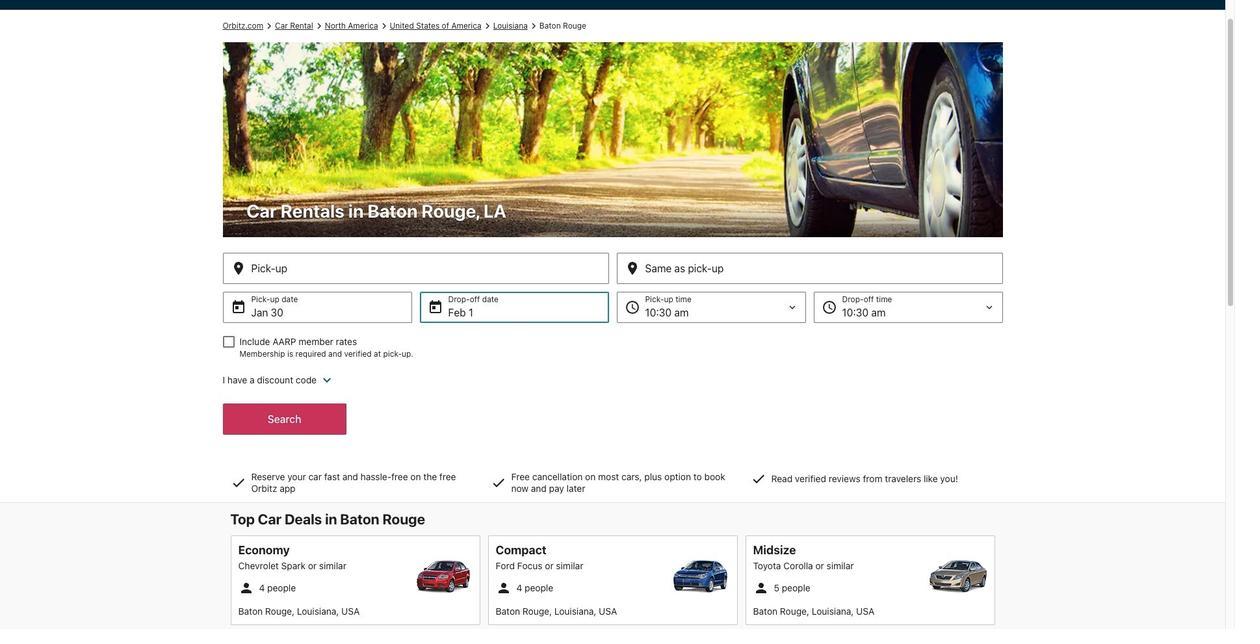 Task type: describe. For each thing, give the bounding box(es) containing it.
breadcrumbs region
[[0, 10, 1225, 503]]

1 directional image from the left
[[313, 20, 325, 32]]

small image
[[496, 580, 511, 596]]

small image for toyota corolla image on the right bottom of the page
[[753, 580, 769, 596]]

small image for 'chevrolet spark' image
[[238, 580, 254, 596]]

2 directional image from the left
[[378, 20, 390, 32]]

chevrolet spark image
[[414, 560, 472, 593]]



Task type: vqa. For each thing, say whether or not it's contained in the screenshot.
the rightmost 'small' image
yes



Task type: locate. For each thing, give the bounding box(es) containing it.
small image
[[238, 580, 254, 596], [753, 580, 769, 596]]

1 small image from the left
[[238, 580, 254, 596]]

1 horizontal spatial directional image
[[378, 20, 390, 32]]

0 horizontal spatial small image
[[238, 580, 254, 596]]

2 directional image from the left
[[481, 20, 493, 32]]

ford focus image
[[671, 560, 730, 593]]

1 horizontal spatial small image
[[753, 580, 769, 596]]

2 horizontal spatial directional image
[[528, 20, 539, 32]]

0 horizontal spatial directional image
[[313, 20, 325, 32]]

1 directional image from the left
[[263, 20, 275, 32]]

2 small image from the left
[[753, 580, 769, 596]]

toyota corolla image
[[929, 560, 987, 593]]

3 directional image from the left
[[528, 20, 539, 32]]

1 horizontal spatial directional image
[[481, 20, 493, 32]]

directional image
[[263, 20, 275, 32], [378, 20, 390, 32], [528, 20, 539, 32]]

main content
[[0, 10, 1225, 629]]

0 horizontal spatial directional image
[[263, 20, 275, 32]]

directional image
[[313, 20, 325, 32], [481, 20, 493, 32]]



